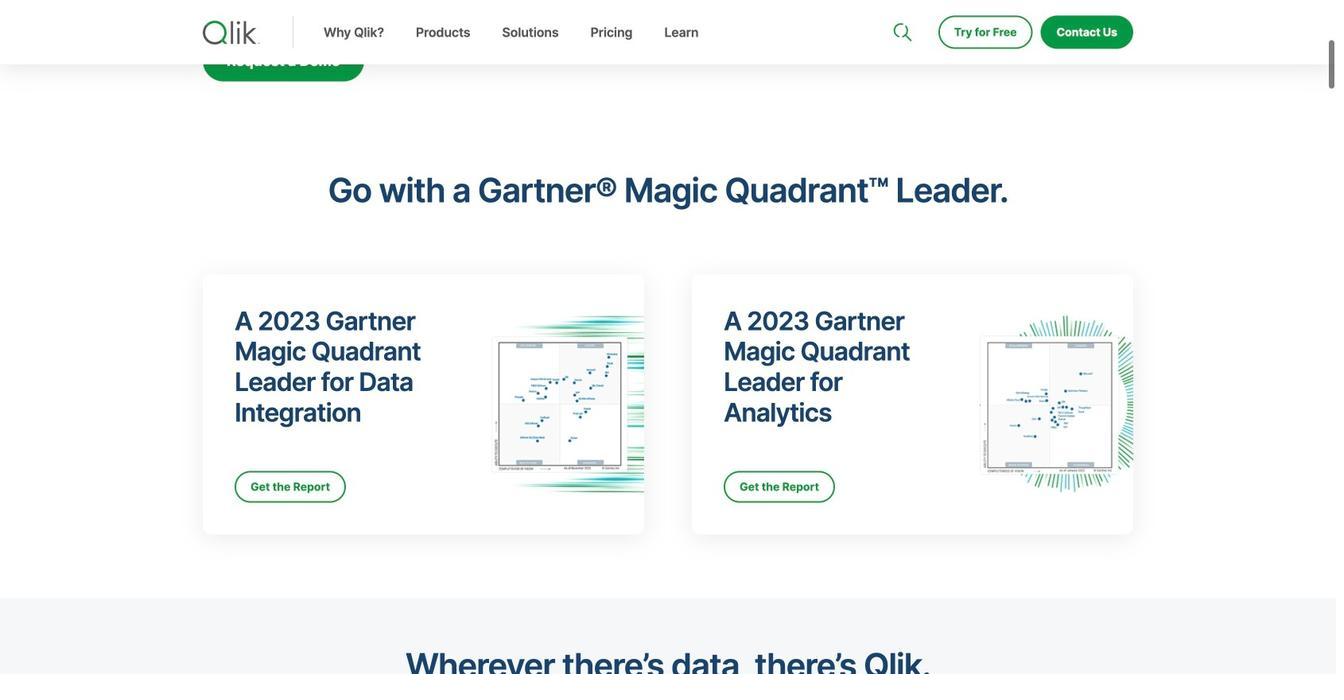 Task type: locate. For each thing, give the bounding box(es) containing it.
qlik image
[[203, 21, 260, 45]]



Task type: vqa. For each thing, say whether or not it's contained in the screenshot.
EVERY
no



Task type: describe. For each thing, give the bounding box(es) containing it.
login image
[[1083, 0, 1096, 13]]

support image
[[895, 0, 908, 13]]



